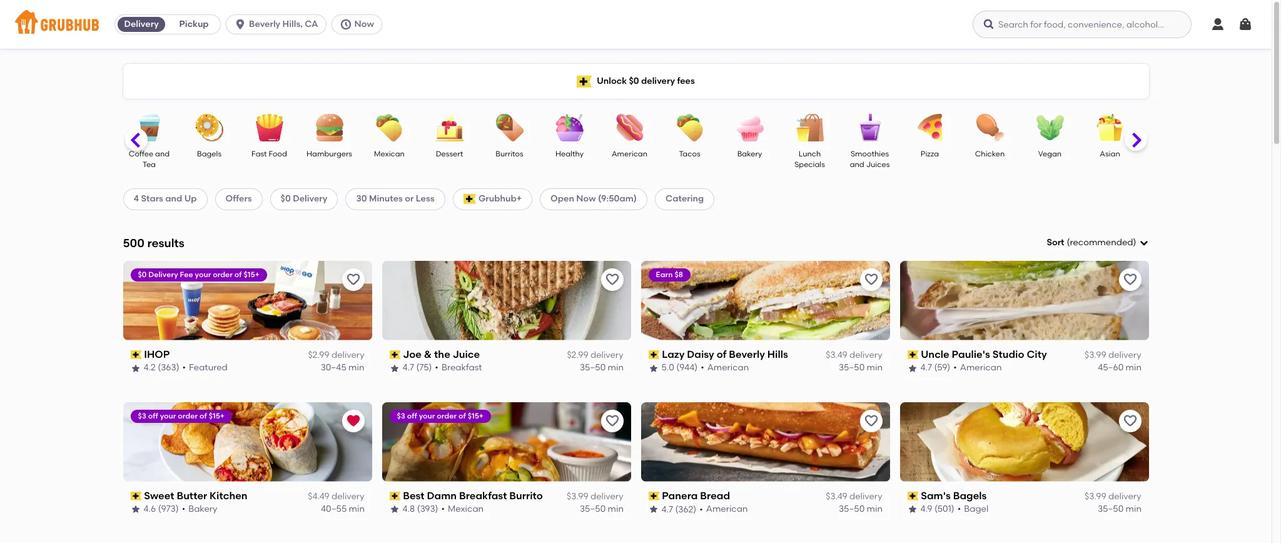 Task type: describe. For each thing, give the bounding box(es) containing it.
your for sweet
[[160, 411, 176, 420]]

min for uncle paulie's studio city
[[1126, 362, 1142, 373]]

45–60 min
[[1098, 362, 1142, 373]]

1 horizontal spatial your
[[195, 270, 211, 279]]

$0 delivery fee your order of $15+
[[138, 270, 260, 279]]

fee
[[180, 270, 193, 279]]

• american for studio
[[954, 362, 1002, 373]]

1 vertical spatial now
[[576, 194, 596, 204]]

(393)
[[417, 504, 438, 514]]

smoothies and juices
[[850, 150, 890, 169]]

delivery for $0 delivery
[[293, 194, 328, 204]]

4.8
[[403, 504, 415, 514]]

bagels image
[[187, 114, 231, 141]]

$3 for best
[[397, 411, 405, 420]]

paulie's
[[952, 348, 990, 360]]

daisy
[[687, 348, 714, 360]]

american image
[[608, 114, 652, 141]]

subscription pass image for lazy daisy of beverly hills
[[649, 350, 660, 359]]

• for sam's bagels
[[958, 504, 961, 514]]

1 horizontal spatial order
[[213, 270, 233, 279]]

4.7 for joe & the juice
[[403, 362, 414, 373]]

• bagel
[[958, 504, 989, 514]]

joe
[[403, 348, 422, 360]]

delivery for joe & the juice
[[591, 350, 623, 360]]

4.2 (363)
[[144, 362, 179, 373]]

main navigation navigation
[[0, 0, 1272, 49]]

$3 for sweet
[[138, 411, 146, 420]]

• breakfast
[[435, 362, 482, 373]]

lazy
[[662, 348, 685, 360]]

healthy
[[556, 150, 584, 158]]

grubhub plus flag logo image for grubhub+
[[463, 194, 476, 204]]

american down 'american' image
[[612, 150, 648, 158]]

pizza
[[921, 150, 939, 158]]

(
[[1067, 237, 1070, 248]]

save this restaurant image for joe & the juice
[[605, 272, 620, 287]]

$0 for $0 delivery fee your order of $15+
[[138, 270, 147, 279]]

uncle paulie's studio city logo image
[[900, 261, 1149, 340]]

recommended
[[1070, 237, 1133, 248]]

pickup
[[179, 19, 209, 29]]

beverly hills, ca button
[[226, 14, 331, 34]]

beverly inside button
[[249, 19, 280, 29]]

35–50 min for burrito
[[580, 504, 623, 514]]

beverly hills, ca
[[249, 19, 318, 29]]

the
[[434, 348, 450, 360]]

asian image
[[1088, 114, 1132, 141]]

sam's bagels logo image
[[900, 402, 1149, 482]]

or
[[405, 194, 414, 204]]

2 vertical spatial and
[[165, 194, 182, 204]]

min for sweet butter kitchen
[[349, 504, 364, 514]]

star icon image for ihop
[[130, 363, 140, 373]]

your for best
[[419, 411, 435, 420]]

4.7 for panera bread
[[662, 504, 673, 514]]

fast
[[252, 150, 267, 158]]

$2.99 delivery for ihop
[[308, 350, 364, 360]]

off for best damn breakfast burrito
[[407, 411, 417, 420]]

1 horizontal spatial $15+
[[244, 270, 260, 279]]

best damn breakfast burrito logo image
[[382, 402, 631, 482]]

results
[[147, 236, 184, 250]]

0 horizontal spatial bagels
[[197, 150, 222, 158]]

$0 delivery
[[281, 194, 328, 204]]

pizza image
[[908, 114, 952, 141]]

best damn breakfast burrito
[[403, 490, 543, 502]]

$3.49 for lazy daisy of beverly hills
[[826, 350, 848, 360]]

1 vertical spatial breakfast
[[459, 490, 507, 502]]

panera bread
[[662, 490, 730, 502]]

and for coffee and tea
[[155, 150, 170, 158]]

30–45 min
[[321, 362, 364, 373]]

grubhub+
[[479, 194, 522, 204]]

offers
[[226, 194, 252, 204]]

$4.49 delivery
[[308, 491, 364, 502]]

(363)
[[158, 362, 179, 373]]

earn $8
[[656, 270, 683, 279]]

subscription pass image for ihop
[[130, 350, 142, 359]]

min for sam's bagels
[[1126, 504, 1142, 514]]

30
[[356, 194, 367, 204]]

$2.99 for ihop
[[308, 350, 329, 360]]

$3.99 delivery for burrito
[[567, 491, 623, 502]]

mexican image
[[368, 114, 411, 141]]

40–55
[[321, 504, 346, 514]]

$15+ for sweet butter kitchen
[[209, 411, 225, 420]]

smoothies
[[851, 150, 889, 158]]

• for uncle paulie's studio city
[[954, 362, 957, 373]]

45–60
[[1098, 362, 1124, 373]]

4.7 (75)
[[403, 362, 432, 373]]

$3 off your order of $15+ for butter
[[138, 411, 225, 420]]

order for sweet butter kitchen
[[178, 411, 198, 420]]

30 minutes or less
[[356, 194, 435, 204]]

0 horizontal spatial mexican
[[374, 150, 405, 158]]

city
[[1027, 348, 1047, 360]]

star icon image for sweet butter kitchen
[[130, 505, 140, 515]]

4.9
[[921, 504, 933, 514]]

sweet
[[144, 490, 174, 502]]

chicken
[[975, 150, 1005, 158]]

• american down bread
[[700, 504, 748, 514]]

lunch
[[799, 150, 821, 158]]

0 vertical spatial breakfast
[[442, 362, 482, 373]]

coffee and tea image
[[127, 114, 171, 141]]

of right fee
[[235, 270, 242, 279]]

svg image inside beverly hills, ca button
[[234, 18, 247, 31]]

asian
[[1100, 150, 1120, 158]]

1 vertical spatial bakery
[[188, 504, 217, 514]]

1 horizontal spatial bakery
[[737, 150, 762, 158]]

$3 off your order of $15+ for damn
[[397, 411, 484, 420]]

40–55 min
[[321, 504, 364, 514]]

(75)
[[416, 362, 432, 373]]

min for best damn breakfast burrito
[[608, 504, 623, 514]]

5.0 (944)
[[662, 362, 698, 373]]

sweet butter kitchen
[[144, 490, 248, 502]]

$15+ for best damn breakfast burrito
[[468, 411, 484, 420]]

open
[[551, 194, 574, 204]]

fast food image
[[247, 114, 291, 141]]

(501)
[[935, 504, 955, 514]]

sweet butter kitchen logo image
[[123, 402, 372, 482]]

juice
[[453, 348, 480, 360]]

specials
[[795, 160, 825, 169]]

burritos
[[496, 150, 523, 158]]

4.9 (501)
[[921, 504, 955, 514]]

delivery for ihop
[[332, 350, 364, 360]]

$3.99 for city
[[1085, 350, 1107, 360]]

• american for of
[[701, 362, 749, 373]]

food
[[269, 150, 287, 158]]

pickup button
[[168, 14, 220, 34]]

dessert image
[[428, 114, 471, 141]]

tea
[[143, 160, 156, 169]]

35–50 for beverly
[[839, 362, 865, 373]]

stars
[[141, 194, 163, 204]]

$2.99 for joe & the juice
[[567, 350, 589, 360]]

uncle
[[921, 348, 950, 360]]

500
[[123, 236, 145, 250]]

• for ihop
[[182, 362, 186, 373]]

panera
[[662, 490, 698, 502]]

4
[[134, 194, 139, 204]]

minutes
[[369, 194, 403, 204]]

lunch specials
[[795, 150, 825, 169]]

subscription pass image for best damn breakfast burrito
[[389, 492, 401, 501]]

save this restaurant image for best damn breakfast burrito
[[605, 413, 620, 428]]

fast food
[[252, 150, 287, 158]]

500 results
[[123, 236, 184, 250]]

(973)
[[158, 504, 179, 514]]

$3.99 delivery for city
[[1085, 350, 1142, 360]]

unlock
[[597, 76, 627, 86]]

now button
[[331, 14, 387, 34]]

ihop logo image
[[123, 261, 372, 340]]

1 vertical spatial mexican
[[448, 504, 484, 514]]

ihop
[[144, 348, 170, 360]]

chicken image
[[968, 114, 1012, 141]]

5.0
[[662, 362, 674, 373]]

healthy image
[[548, 114, 592, 141]]

$3.99 for burrito
[[567, 491, 589, 502]]

saved restaurant button
[[342, 410, 364, 432]]

earn
[[656, 270, 673, 279]]

4.7 (59)
[[921, 362, 951, 373]]



Task type: vqa. For each thing, say whether or not it's contained in the screenshot.
(944)
yes



Task type: locate. For each thing, give the bounding box(es) containing it.
vegan image
[[1028, 114, 1072, 141]]

1 horizontal spatial $3
[[397, 411, 405, 420]]

0 horizontal spatial save this restaurant image
[[346, 272, 361, 287]]

&
[[424, 348, 432, 360]]

bagel
[[964, 504, 989, 514]]

1 off from the left
[[148, 411, 158, 420]]

beverly left the hills,
[[249, 19, 280, 29]]

1 horizontal spatial save this restaurant image
[[605, 413, 620, 428]]

delivery for sam's bagels
[[1109, 491, 1142, 502]]

and down smoothies
[[850, 160, 865, 169]]

of down • breakfast
[[459, 411, 466, 420]]

catering
[[666, 194, 704, 204]]

2 vertical spatial $0
[[138, 270, 147, 279]]

min for lazy daisy of beverly hills
[[867, 362, 883, 373]]

order down • featured
[[178, 411, 198, 420]]

0 vertical spatial delivery
[[124, 19, 159, 29]]

• for joe & the juice
[[435, 362, 439, 373]]

tacos
[[679, 150, 700, 158]]

2 $2.99 from the left
[[567, 350, 589, 360]]

svg image inside field
[[1139, 238, 1149, 248]]

min for joe & the juice
[[608, 362, 623, 373]]

delivery left pickup
[[124, 19, 159, 29]]

order right fee
[[213, 270, 233, 279]]

delivery left fee
[[148, 270, 178, 279]]

1 $3.49 delivery from the top
[[826, 350, 883, 360]]

• right (75)
[[435, 362, 439, 373]]

1 horizontal spatial off
[[407, 411, 417, 420]]

hamburgers
[[307, 150, 352, 158]]

• for sweet butter kitchen
[[182, 504, 185, 514]]

bakery down "bakery" image
[[737, 150, 762, 158]]

2 horizontal spatial order
[[437, 411, 457, 420]]

0 vertical spatial $3.49
[[826, 350, 848, 360]]

hills
[[768, 348, 788, 360]]

your right fee
[[195, 270, 211, 279]]

now right the open
[[576, 194, 596, 204]]

1 vertical spatial $3.49 delivery
[[826, 491, 883, 502]]

• for lazy daisy of beverly hills
[[701, 362, 704, 373]]

order
[[213, 270, 233, 279], [178, 411, 198, 420], [437, 411, 457, 420]]

star icon image for panera bread
[[649, 505, 659, 515]]

sam's bagels
[[921, 490, 987, 502]]

of down • featured
[[200, 411, 207, 420]]

(9:50am)
[[598, 194, 637, 204]]

4.6 (973)
[[144, 504, 179, 514]]

2 $3 off your order of $15+ from the left
[[397, 411, 484, 420]]

subscription pass image for uncle paulie's studio city
[[908, 350, 919, 359]]

• american down uncle paulie's studio city in the bottom right of the page
[[954, 362, 1002, 373]]

delivery for panera bread
[[850, 491, 883, 502]]

studio
[[993, 348, 1025, 360]]

american for panera bread
[[706, 504, 748, 514]]

breakfast up • mexican
[[459, 490, 507, 502]]

star icon image
[[130, 363, 140, 373], [389, 363, 399, 373], [649, 363, 659, 373], [908, 363, 918, 373], [130, 505, 140, 515], [389, 505, 399, 515], [649, 505, 659, 515], [908, 505, 918, 515]]

$3 off your order of $15+
[[138, 411, 225, 420], [397, 411, 484, 420]]

1 horizontal spatial $3 off your order of $15+
[[397, 411, 484, 420]]

joe & the juice logo image
[[382, 261, 631, 340]]

1 $3 off your order of $15+ from the left
[[138, 411, 225, 420]]

• for best damn breakfast burrito
[[441, 504, 445, 514]]

mexican
[[374, 150, 405, 158], [448, 504, 484, 514]]

and inside smoothies and juices
[[850, 160, 865, 169]]

2 horizontal spatial your
[[419, 411, 435, 420]]

4.7 for uncle paulie's studio city
[[921, 362, 932, 373]]

0 horizontal spatial svg image
[[983, 18, 995, 31]]

min for panera bread
[[867, 504, 883, 514]]

1 horizontal spatial beverly
[[729, 348, 765, 360]]

1 horizontal spatial $2.99 delivery
[[567, 350, 623, 360]]

subscription pass image for sam's bagels
[[908, 492, 919, 501]]

delivery inside button
[[124, 19, 159, 29]]

now right ca
[[354, 19, 374, 29]]

35–50 for burrito
[[580, 504, 605, 514]]

0 vertical spatial beverly
[[249, 19, 280, 29]]

order down • breakfast
[[437, 411, 457, 420]]

star icon image left 4.7 (59) at bottom
[[908, 363, 918, 373]]

subscription pass image for joe & the juice
[[389, 350, 401, 359]]

$0
[[629, 76, 639, 86], [281, 194, 291, 204], [138, 270, 147, 279]]

$3.49 for panera bread
[[826, 491, 848, 502]]

2 $2.99 delivery from the left
[[567, 350, 623, 360]]

saved restaurant image
[[346, 413, 361, 428]]

1 vertical spatial $0
[[281, 194, 291, 204]]

• featured
[[182, 362, 228, 373]]

and inside coffee and tea
[[155, 150, 170, 158]]

30–45
[[321, 362, 346, 373]]

0 horizontal spatial order
[[178, 411, 198, 420]]

mexican down the mexican image
[[374, 150, 405, 158]]

star icon image for sam's bagels
[[908, 505, 918, 515]]

0 vertical spatial grubhub plus flag logo image
[[577, 75, 592, 87]]

0 horizontal spatial bakery
[[188, 504, 217, 514]]

subscription pass image left panera
[[649, 492, 660, 501]]

svg image
[[1211, 17, 1226, 32], [983, 18, 995, 31]]

star icon image for joe & the juice
[[389, 363, 399, 373]]

save this restaurant image
[[605, 272, 620, 287], [864, 272, 879, 287], [1123, 272, 1138, 287], [864, 413, 879, 428]]

• for panera bread
[[700, 504, 703, 514]]

your down (75)
[[419, 411, 435, 420]]

• right (59)
[[954, 362, 957, 373]]

mexican down best damn breakfast burrito
[[448, 504, 484, 514]]

• mexican
[[441, 504, 484, 514]]

bagels up • bagel
[[953, 490, 987, 502]]

1 $2.99 from the left
[[308, 350, 329, 360]]

0 horizontal spatial $15+
[[209, 411, 225, 420]]

0 horizontal spatial your
[[160, 411, 176, 420]]

star icon image for lazy daisy of beverly hills
[[649, 363, 659, 373]]

35–50
[[580, 362, 605, 373], [839, 362, 865, 373], [580, 504, 605, 514], [839, 504, 865, 514], [1098, 504, 1124, 514]]

delivery for $0 delivery fee your order of $15+
[[148, 270, 178, 279]]

2 horizontal spatial $0
[[629, 76, 639, 86]]

4.7 (362)
[[662, 504, 697, 514]]

1 vertical spatial delivery
[[293, 194, 328, 204]]

smoothies and juices image
[[848, 114, 892, 141]]

subscription pass image left "ihop"
[[130, 350, 142, 359]]

star icon image for best damn breakfast burrito
[[389, 505, 399, 515]]

0 vertical spatial $3.49 delivery
[[826, 350, 883, 360]]

$3 off your order of $15+ down (75)
[[397, 411, 484, 420]]

0 vertical spatial and
[[155, 150, 170, 158]]

off for sweet butter kitchen
[[148, 411, 158, 420]]

$3.99
[[1085, 350, 1107, 360], [567, 491, 589, 502], [1085, 491, 1107, 502]]

0 horizontal spatial off
[[148, 411, 158, 420]]

star icon image for uncle paulie's studio city
[[908, 363, 918, 373]]

2 $3 from the left
[[397, 411, 405, 420]]

$2.99 delivery
[[308, 350, 364, 360], [567, 350, 623, 360]]

0 horizontal spatial grubhub plus flag logo image
[[463, 194, 476, 204]]

$3.99 delivery
[[1085, 350, 1142, 360], [567, 491, 623, 502], [1085, 491, 1142, 502]]

• down sam's bagels
[[958, 504, 961, 514]]

delivery
[[124, 19, 159, 29], [293, 194, 328, 204], [148, 270, 178, 279]]

order for best damn breakfast burrito
[[437, 411, 457, 420]]

and left up
[[165, 194, 182, 204]]

1 vertical spatial $3.49
[[826, 491, 848, 502]]

coffee and tea
[[129, 150, 170, 169]]

delivery for best damn breakfast burrito
[[591, 491, 623, 502]]

)
[[1133, 237, 1137, 248]]

juices
[[866, 160, 890, 169]]

$0 down food
[[281, 194, 291, 204]]

off down the 4.7 (75)
[[407, 411, 417, 420]]

0 horizontal spatial $2.99
[[308, 350, 329, 360]]

delivery for sweet butter kitchen
[[332, 491, 364, 502]]

bagels
[[197, 150, 222, 158], [953, 490, 987, 502]]

$3
[[138, 411, 146, 420], [397, 411, 405, 420]]

of right daisy
[[717, 348, 727, 360]]

grubhub plus flag logo image
[[577, 75, 592, 87], [463, 194, 476, 204]]

0 horizontal spatial $0
[[138, 270, 147, 279]]

delivery button
[[115, 14, 168, 34]]

1 vertical spatial beverly
[[729, 348, 765, 360]]

up
[[184, 194, 197, 204]]

35–50 for juice
[[580, 362, 605, 373]]

$3 down 4.2
[[138, 411, 146, 420]]

0 horizontal spatial $3
[[138, 411, 146, 420]]

1 vertical spatial and
[[850, 160, 865, 169]]

none field containing sort
[[1047, 237, 1149, 249]]

burritos image
[[488, 114, 532, 141]]

your down (363)
[[160, 411, 176, 420]]

svg image inside now button
[[339, 18, 352, 31]]

(944)
[[677, 362, 698, 373]]

$3.49 delivery
[[826, 350, 883, 360], [826, 491, 883, 502]]

2 horizontal spatial 4.7
[[921, 362, 932, 373]]

1 horizontal spatial 4.7
[[662, 504, 673, 514]]

1 horizontal spatial now
[[576, 194, 596, 204]]

subscription pass image for panera bread
[[649, 492, 660, 501]]

subscription pass image for sweet butter kitchen
[[130, 492, 142, 501]]

bread
[[700, 490, 730, 502]]

$3 off your order of $15+ down (363)
[[138, 411, 225, 420]]

(59)
[[934, 362, 951, 373]]

save this restaurant image for panera bread
[[864, 413, 879, 428]]

$3 right saved restaurant button
[[397, 411, 405, 420]]

1 horizontal spatial mexican
[[448, 504, 484, 514]]

fees
[[677, 76, 695, 86]]

subscription pass image left the joe
[[389, 350, 401, 359]]

less
[[416, 194, 435, 204]]

your
[[195, 270, 211, 279], [160, 411, 176, 420], [419, 411, 435, 420]]

4.6
[[144, 504, 156, 514]]

svg image
[[1238, 17, 1253, 32], [234, 18, 247, 31], [339, 18, 352, 31], [1139, 238, 1149, 248]]

4.7 down panera
[[662, 504, 673, 514]]

0 horizontal spatial now
[[354, 19, 374, 29]]

save this restaurant image for uncle paulie's studio city
[[1123, 272, 1138, 287]]

• american down lazy daisy of beverly hills
[[701, 362, 749, 373]]

0 vertical spatial bagels
[[197, 150, 222, 158]]

$3.49
[[826, 350, 848, 360], [826, 491, 848, 502]]

off
[[148, 411, 158, 420], [407, 411, 417, 420]]

1 horizontal spatial $0
[[281, 194, 291, 204]]

bakery
[[737, 150, 762, 158], [188, 504, 217, 514]]

2 horizontal spatial save this restaurant image
[[1123, 413, 1138, 428]]

american
[[612, 150, 648, 158], [707, 362, 749, 373], [960, 362, 1002, 373], [706, 504, 748, 514]]

$2.99 delivery for joe & the juice
[[567, 350, 623, 360]]

35–50 min for juice
[[580, 362, 623, 373]]

of
[[235, 270, 242, 279], [717, 348, 727, 360], [200, 411, 207, 420], [459, 411, 466, 420]]

• right (363)
[[182, 362, 186, 373]]

star icon image left 5.0
[[649, 363, 659, 373]]

and up tea
[[155, 150, 170, 158]]

1 $3.49 from the top
[[826, 350, 848, 360]]

grubhub plus flag logo image for unlock $0 delivery fees
[[577, 75, 592, 87]]

ca
[[305, 19, 318, 29]]

bagels down bagels image
[[197, 150, 222, 158]]

unlock $0 delivery fees
[[597, 76, 695, 86]]

35–50 min for beverly
[[839, 362, 883, 373]]

now inside button
[[354, 19, 374, 29]]

star icon image left the 4.7 (75)
[[389, 363, 399, 373]]

0 horizontal spatial 4.7
[[403, 362, 414, 373]]

star icon image left 4.9
[[908, 505, 918, 515]]

save this restaurant image for ihop
[[346, 272, 361, 287]]

lazy daisy of beverly hills logo image
[[641, 261, 890, 340]]

star icon image left 4.8
[[389, 505, 399, 515]]

$2.99
[[308, 350, 329, 360], [567, 350, 589, 360]]

subscription pass image
[[130, 350, 142, 359], [908, 350, 919, 359], [389, 492, 401, 501], [908, 492, 919, 501]]

lazy daisy of beverly hills
[[662, 348, 788, 360]]

1 horizontal spatial $2.99
[[567, 350, 589, 360]]

bakery down sweet butter kitchen at the bottom of page
[[188, 504, 217, 514]]

0 vertical spatial bakery
[[737, 150, 762, 158]]

0 horizontal spatial $2.99 delivery
[[308, 350, 364, 360]]

1 horizontal spatial grubhub plus flag logo image
[[577, 75, 592, 87]]

american down uncle paulie's studio city in the bottom right of the page
[[960, 362, 1002, 373]]

damn
[[427, 490, 457, 502]]

1 horizontal spatial svg image
[[1211, 17, 1226, 32]]

0 horizontal spatial $3 off your order of $15+
[[138, 411, 225, 420]]

• down the damn
[[441, 504, 445, 514]]

Search for food, convenience, alcohol... search field
[[973, 11, 1192, 38]]

and for smoothies and juices
[[850, 160, 865, 169]]

american down lazy daisy of beverly hills
[[707, 362, 749, 373]]

dessert
[[436, 150, 463, 158]]

(362)
[[675, 504, 697, 514]]

star icon image left 4.6
[[130, 505, 140, 515]]

star icon image left 4.2
[[130, 363, 140, 373]]

burrito
[[509, 490, 543, 502]]

1 vertical spatial bagels
[[953, 490, 987, 502]]

35–50 min
[[580, 362, 623, 373], [839, 362, 883, 373], [580, 504, 623, 514], [839, 504, 883, 514], [1098, 504, 1142, 514]]

joe & the juice
[[403, 348, 480, 360]]

0 vertical spatial mexican
[[374, 150, 405, 158]]

1 $2.99 delivery from the left
[[308, 350, 364, 360]]

None field
[[1047, 237, 1149, 249]]

bakery image
[[728, 114, 772, 141]]

delivery for lazy daisy of beverly hills
[[850, 350, 883, 360]]

grubhub plus flag logo image left unlock
[[577, 75, 592, 87]]

$3.49 delivery for lazy daisy of beverly hills
[[826, 350, 883, 360]]

2 off from the left
[[407, 411, 417, 420]]

• right (973) in the left bottom of the page
[[182, 504, 185, 514]]

$0 right unlock
[[629, 76, 639, 86]]

0 horizontal spatial beverly
[[249, 19, 280, 29]]

star icon image left the 4.7 (362)
[[649, 505, 659, 515]]

sort ( recommended )
[[1047, 237, 1137, 248]]

1 horizontal spatial bagels
[[953, 490, 987, 502]]

subscription pass image left best
[[389, 492, 401, 501]]

off down 4.2
[[148, 411, 158, 420]]

2 vertical spatial delivery
[[148, 270, 178, 279]]

american for lazy daisy of beverly hills
[[707, 362, 749, 373]]

$4.49
[[308, 491, 329, 502]]

american down bread
[[706, 504, 748, 514]]

1 $3 from the left
[[138, 411, 146, 420]]

delivery down "hamburgers"
[[293, 194, 328, 204]]

breakfast
[[442, 362, 482, 373], [459, 490, 507, 502]]

0 vertical spatial now
[[354, 19, 374, 29]]

grubhub plus flag logo image left grubhub+
[[463, 194, 476, 204]]

now
[[354, 19, 374, 29], [576, 194, 596, 204]]

4.7 left (59)
[[921, 362, 932, 373]]

lunch specials image
[[788, 114, 832, 141]]

2 $3.49 delivery from the top
[[826, 491, 883, 502]]

panera bread logo image
[[641, 402, 890, 482]]

0 vertical spatial $0
[[629, 76, 639, 86]]

subscription pass image left the sweet
[[130, 492, 142, 501]]

• down panera bread
[[700, 504, 703, 514]]

open now (9:50am)
[[551, 194, 637, 204]]

4.7 down the joe
[[403, 362, 414, 373]]

sam's
[[921, 490, 951, 502]]

• down daisy
[[701, 362, 704, 373]]

and
[[155, 150, 170, 158], [850, 160, 865, 169], [165, 194, 182, 204]]

subscription pass image left "uncle"
[[908, 350, 919, 359]]

2 $3.49 from the top
[[826, 491, 848, 502]]

american for uncle paulie's studio city
[[960, 362, 1002, 373]]

$0 for $0 delivery
[[281, 194, 291, 204]]

$8
[[675, 270, 683, 279]]

hamburgers image
[[308, 114, 351, 141]]

tacos image
[[668, 114, 712, 141]]

min for ihop
[[349, 362, 364, 373]]

1 vertical spatial grubhub plus flag logo image
[[463, 194, 476, 204]]

beverly left 'hills'
[[729, 348, 765, 360]]

$3.49 delivery for panera bread
[[826, 491, 883, 502]]

breakfast down the juice
[[442, 362, 482, 373]]

2 horizontal spatial $15+
[[468, 411, 484, 420]]

$0 down 500 on the left
[[138, 270, 147, 279]]

subscription pass image
[[389, 350, 401, 359], [649, 350, 660, 359], [130, 492, 142, 501], [649, 492, 660, 501]]

subscription pass image left lazy
[[649, 350, 660, 359]]

delivery for uncle paulie's studio city
[[1109, 350, 1142, 360]]

save this restaurant image
[[346, 272, 361, 287], [605, 413, 620, 428], [1123, 413, 1138, 428]]

vegan
[[1038, 150, 1062, 158]]

subscription pass image left sam's
[[908, 492, 919, 501]]



